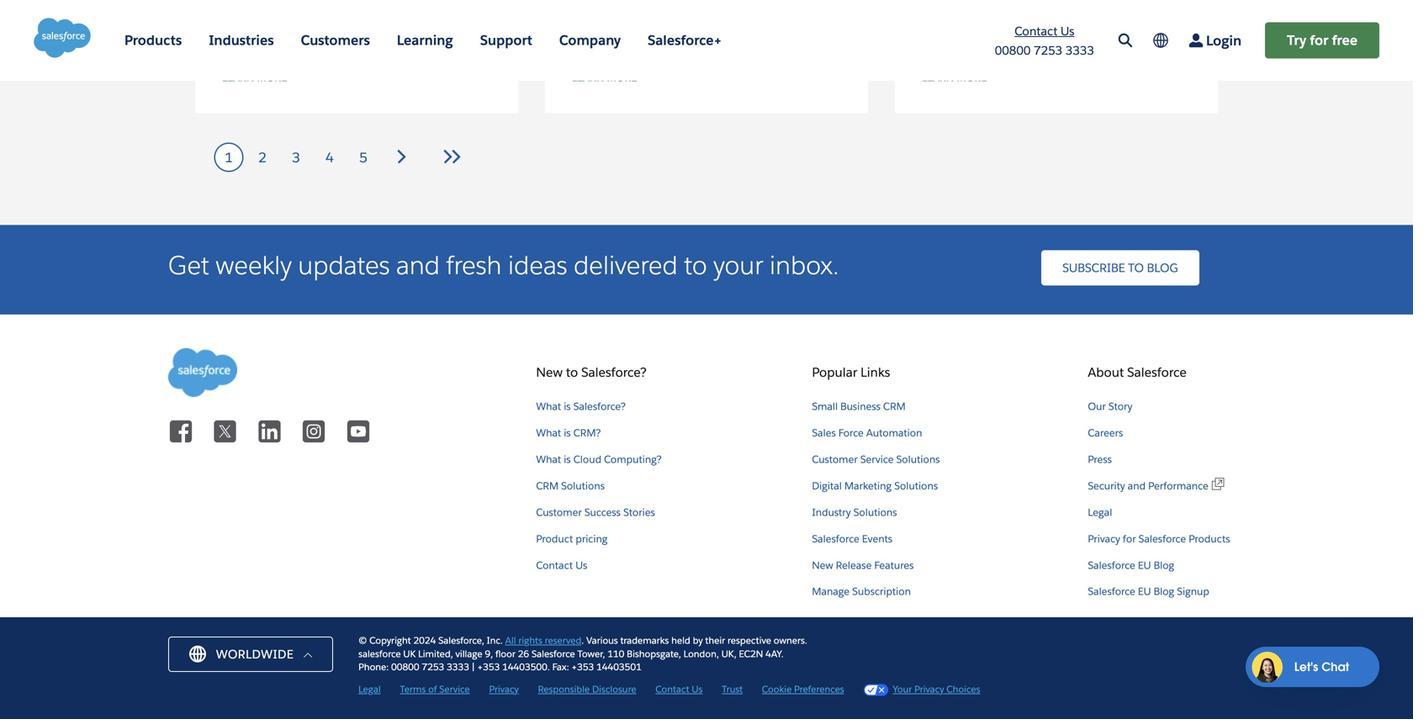 Task type: vqa. For each thing, say whether or not it's contained in the screenshot.
customers associated with Automação
no



Task type: locate. For each thing, give the bounding box(es) containing it.
what is cloud computing?
[[536, 453, 662, 466]]

pagination for results element
[[195, 140, 478, 174]]

their
[[705, 635, 725, 647]]

responsible disclosure link
[[538, 683, 637, 695]]

1 vertical spatial contact us
[[656, 683, 703, 695]]

eu for salesforce eu blog
[[1138, 559, 1151, 572]]

0 vertical spatial digital
[[658, 30, 696, 46]]

1 horizontal spatial customer
[[812, 453, 858, 466]]

0 horizontal spatial legal
[[358, 683, 381, 695]]

learn more element down 00800
[[922, 71, 996, 84]]

contact up 00800
[[1015, 24, 1058, 39]]

salesforce events link
[[812, 532, 893, 546]]

cookie preferences
[[762, 683, 844, 695]]

privacy
[[1088, 532, 1121, 546], [489, 683, 519, 695], [915, 683, 944, 695]]

0 vertical spatial salesforce?
[[581, 365, 647, 381]]

3 what from the top
[[536, 453, 561, 466]]

chat
[[1322, 660, 1350, 675]]

2 blog from the top
[[1154, 585, 1175, 598]]

2 horizontal spatial contact us link
[[1015, 24, 1075, 39]]

to left your
[[684, 249, 707, 281]]

contact us link down the london,
[[656, 683, 703, 695]]

1 what from the top
[[536, 400, 561, 413]]

is left crm?
[[564, 427, 571, 440]]

crm
[[883, 400, 906, 413], [536, 480, 559, 493]]

digital down 2023
[[658, 30, 696, 46]]

uk,
[[722, 648, 737, 660]]

trust link
[[722, 683, 743, 695]]

1 more > from the left
[[257, 71, 296, 84]]

1 horizontal spatial 7253
[[1034, 43, 1063, 58]]

service right of
[[439, 683, 470, 695]]

2 horizontal spatial us
[[1061, 24, 1075, 39]]

customer service solutions
[[812, 453, 940, 466]]

0 horizontal spatial new
[[536, 365, 563, 381]]

3 more > from the left
[[957, 71, 996, 84]]

manage subscription link
[[812, 585, 911, 598]]

2023
[[659, 9, 690, 26]]

1 vertical spatial and
[[1128, 480, 1146, 493]]

1 vertical spatial contact us link
[[536, 559, 588, 572]]

legal for top legal link
[[1088, 506, 1113, 519]]

legal link down phone: 00800
[[358, 683, 381, 695]]

is
[[564, 400, 571, 413], [564, 427, 571, 440], [564, 453, 571, 466]]

ideas
[[508, 249, 568, 281]]

customer for customer service solutions
[[812, 453, 858, 466]]

salesforce? up crm?
[[574, 400, 626, 413]]

see
[[572, 0, 593, 6]]

3333 right 00800
[[1066, 43, 1095, 58]]

privacy up salesforce eu blog
[[1088, 532, 1121, 546]]

0 horizontal spatial more >
[[257, 71, 296, 84]]

2 is from the top
[[564, 427, 571, 440]]

contact down bishopsgate,
[[656, 683, 690, 695]]

2 horizontal spatial privacy
[[1088, 532, 1121, 546]]

contact us link down product
[[536, 559, 588, 572]]

blog
[[1154, 559, 1175, 572], [1154, 585, 1175, 598]]

1 vertical spatial legal link
[[358, 683, 381, 695]]

0 horizontal spatial digital
[[658, 30, 696, 46]]

new up what is salesforce? link
[[536, 365, 563, 381]]

1 learn more element from the left
[[222, 71, 296, 84]]

2 what from the top
[[536, 427, 561, 440]]

1 vertical spatial 7253
[[422, 661, 444, 673]]

all rights reserved link
[[505, 635, 582, 647]]

0 vertical spatial crm
[[883, 400, 906, 413]]

legal for leftmost legal link
[[358, 683, 381, 695]]

0 vertical spatial and
[[396, 249, 440, 281]]

salesforce
[[625, 0, 685, 6], [1128, 365, 1187, 381], [812, 532, 860, 546], [1139, 532, 1186, 546], [1088, 559, 1136, 572], [1088, 585, 1136, 598], [532, 648, 575, 660]]

0 horizontal spatial 7253
[[422, 661, 444, 673]]

digital up industry
[[812, 480, 842, 493]]

1 learn more > link from the left
[[195, 0, 518, 111]]

1 horizontal spatial and
[[1128, 480, 1146, 493]]

9,
[[485, 648, 493, 660]]

rights
[[519, 635, 543, 647]]

1 vertical spatial blog
[[1154, 585, 1175, 598]]

salesforce eu blog signup link
[[1088, 585, 1210, 598]]

service
[[861, 453, 894, 466], [439, 683, 470, 695]]

1 horizontal spatial crm
[[883, 400, 906, 413]]

0 vertical spatial for
[[639, 30, 655, 46]]

reserved
[[545, 635, 582, 647]]

automation
[[867, 427, 923, 440]]

0 vertical spatial 7253
[[1034, 43, 1063, 58]]

our story
[[1088, 400, 1133, 413]]

is for cloud
[[564, 453, 571, 466]]

learn more element
[[222, 71, 296, 84], [572, 71, 646, 84], [922, 71, 996, 84]]

all
[[505, 635, 516, 647]]

manage subscription
[[812, 585, 911, 598]]

salesforce? up what is salesforce? link
[[581, 365, 647, 381]]

2 vertical spatial what
[[536, 453, 561, 466]]

0 vertical spatial new
[[536, 365, 563, 381]]

your privacy choices link
[[864, 683, 981, 697]]

salesforce
[[358, 648, 401, 660]]

inc.
[[487, 635, 503, 647]]

what left crm?
[[536, 427, 561, 440]]

0 horizontal spatial learn more element
[[222, 71, 296, 84]]

1 vertical spatial for
[[1123, 532, 1136, 546]]

and inside main content
[[396, 249, 440, 281]]

1 horizontal spatial learn more >
[[572, 71, 646, 84]]

more > down quadrant™
[[607, 71, 646, 84]]

3333 inside © copyright 2024 salesforce, inc. all rights reserved . various trademarks held by their respective owners. salesforce uk limited, village 9, floor 26 salesforce tower, 110 bishopsgate, london, uk, ec2n 4ay. phone: 00800 7253 3333 | +353 14403500. fax: +353 14403501
[[447, 661, 469, 673]]

2 horizontal spatial to
[[1129, 260, 1144, 275]]

manage
[[812, 585, 850, 598]]

1 horizontal spatial learn more element
[[572, 71, 646, 84]]

1 is from the top
[[564, 400, 571, 413]]

sfdc icon globe image
[[189, 647, 206, 664]]

sfdc icon up arrow image
[[304, 651, 312, 660]]

1 vertical spatial us
[[576, 559, 588, 572]]

0 horizontal spatial contact
[[536, 559, 573, 572]]

0 vertical spatial 3333
[[1066, 43, 1095, 58]]

1 eu from the top
[[1138, 559, 1151, 572]]

learn more > up 2 link
[[222, 71, 296, 84]]

contact us down the london,
[[656, 683, 703, 695]]

what down what is crm? at the bottom left
[[536, 453, 561, 466]]

7253 down limited, village
[[422, 661, 444, 673]]

1 horizontal spatial more >
[[607, 71, 646, 84]]

contact
[[1015, 24, 1058, 39], [536, 559, 573, 572], [656, 683, 690, 695]]

0 horizontal spatial learn more >
[[222, 71, 296, 84]]

2 more > from the left
[[607, 71, 646, 84]]

contact for contact us link to the middle
[[656, 683, 690, 695]]

what is crm? link
[[536, 427, 601, 440]]

2 horizontal spatial more >
[[957, 71, 996, 84]]

learn more > down 00800
[[922, 71, 996, 84]]

legal link down security
[[1088, 506, 1113, 519]]

with
[[749, 0, 774, 6]]

about
[[1088, 365, 1124, 381]]

service up digital marketing solutions "link"
[[861, 453, 894, 466]]

learn more element up 2 link
[[222, 71, 296, 84]]

what up what is crm? at the bottom left
[[536, 400, 561, 413]]

0 vertical spatial blog
[[1154, 559, 1175, 572]]

your
[[714, 249, 763, 281]]

new release features link
[[812, 559, 914, 572]]

customer service solutions link
[[812, 453, 940, 466]]

0 horizontal spatial for
[[639, 30, 655, 46]]

salesforce down salesforce eu blog link
[[1088, 585, 1136, 598]]

to up what is salesforce? link
[[566, 365, 578, 381]]

blog left signup
[[1154, 585, 1175, 598]]

1 vertical spatial digital
[[812, 480, 842, 493]]

updates
[[298, 249, 390, 281]]

1 vertical spatial legal
[[358, 683, 381, 695]]

to for new to salesforce?
[[566, 365, 578, 381]]

0 vertical spatial contact us link
[[1015, 24, 1075, 39]]

4
[[326, 149, 334, 166]]

1 vertical spatial service
[[439, 683, 470, 695]]

learn more > down quadrant™
[[572, 71, 646, 84]]

1 horizontal spatial new
[[812, 559, 834, 572]]

1 vertical spatial what
[[536, 427, 561, 440]]

1 blog from the top
[[1154, 559, 1175, 572]]

what
[[536, 400, 561, 413], [536, 427, 561, 440], [536, 453, 561, 466]]

1 horizontal spatial contact
[[656, 683, 690, 695]]

1 horizontal spatial us
[[692, 683, 703, 695]]

1 vertical spatial new
[[812, 559, 834, 572]]

popular links
[[812, 365, 891, 381]]

phone: 00800
[[358, 661, 419, 673]]

is left the cloud
[[564, 453, 571, 466]]

products
[[1189, 532, 1231, 546]]

is up what is crm? at the bottom left
[[564, 400, 571, 413]]

3333 inside contact us 00800 7253 3333
[[1066, 43, 1095, 58]]

0 horizontal spatial to
[[566, 365, 578, 381]]

1 horizontal spatial legal
[[1088, 506, 1113, 519]]

salesforce up the
[[625, 0, 685, 6]]

site tools navigation
[[965, 21, 1380, 60]]

0 horizontal spatial privacy
[[489, 683, 519, 695]]

salesforce up fax:
[[532, 648, 575, 660]]

performance
[[1149, 480, 1209, 493]]

2 vertical spatial contact
[[656, 683, 690, 695]]

blog down privacy for salesforce products
[[1154, 559, 1175, 572]]

twitter image
[[213, 419, 238, 444]]

for up salesforce eu blog
[[1123, 532, 1136, 546]]

learn more element down quadrant™
[[572, 71, 646, 84]]

2 learn more > link from the left
[[895, 0, 1218, 111]]

0 horizontal spatial crm
[[536, 480, 559, 493]]

new up the "manage"
[[812, 559, 834, 572]]

magic
[[746, 9, 781, 26]]

1 vertical spatial eu
[[1138, 585, 1151, 598]]

0 vertical spatial what
[[536, 400, 561, 413]]

privacy right your
[[915, 683, 944, 695]]

crm up product
[[536, 480, 559, 493]]

cookie preferences link
[[762, 683, 844, 695]]

salesforce up the salesforce eu blog signup
[[1088, 559, 1136, 572]]

force
[[839, 427, 864, 440]]

and left fresh
[[396, 249, 440, 281]]

eu up the salesforce eu blog signup
[[1138, 559, 1151, 572]]

2 horizontal spatial learn more >
[[922, 71, 996, 84]]

.
[[582, 635, 584, 647]]

salesforce eu blog
[[1088, 559, 1175, 572]]

1 horizontal spatial legal link
[[1088, 506, 1113, 519]]

story
[[1109, 400, 1133, 413]]

0 vertical spatial us
[[1061, 24, 1075, 39]]

stories
[[624, 506, 655, 519]]

3 learn from the left
[[922, 71, 954, 84]]

4 link
[[315, 142, 345, 172]]

0 vertical spatial legal
[[1088, 506, 1113, 519]]

legal down security
[[1088, 506, 1113, 519]]

3 learn more element from the left
[[922, 71, 996, 84]]

1
[[225, 149, 233, 166]]

2 horizontal spatial learn more element
[[922, 71, 996, 84]]

2 vertical spatial us
[[692, 683, 703, 695]]

0 vertical spatial is
[[564, 400, 571, 413]]

solutions
[[897, 453, 940, 466], [561, 480, 605, 493], [895, 480, 938, 493], [854, 506, 897, 519]]

eu down salesforce eu blog
[[1138, 585, 1151, 598]]

customer down "sales" on the right bottom
[[812, 453, 858, 466]]

7253 right 00800
[[1034, 43, 1063, 58]]

| +353
[[472, 661, 500, 673]]

get
[[168, 249, 209, 281]]

1 horizontal spatial 3333
[[1066, 43, 1095, 58]]

pricing
[[576, 532, 608, 546]]

0 vertical spatial customer
[[812, 453, 858, 466]]

2 horizontal spatial contact
[[1015, 24, 1058, 39]]

let's
[[1295, 660, 1319, 675]]

privacy down | +353
[[489, 683, 519, 695]]

1 vertical spatial is
[[564, 427, 571, 440]]

1 horizontal spatial contact us
[[656, 683, 703, 695]]

what for what is salesforce?
[[536, 400, 561, 413]]

1 vertical spatial salesforce?
[[574, 400, 626, 413]]

digital marketing solutions
[[812, 480, 938, 493]]

0 vertical spatial contact us
[[536, 559, 588, 572]]

0 horizontal spatial 3333
[[447, 661, 469, 673]]

salesforce inside the see how salesforce compares with all other vendors in the 2023 gartner® magic quadrant™ for digital ...
[[625, 0, 685, 6]]

2 vertical spatial is
[[564, 453, 571, 466]]

0 vertical spatial eu
[[1138, 559, 1151, 572]]

1 horizontal spatial learn
[[572, 71, 604, 84]]

contact us
[[536, 559, 588, 572], [656, 683, 703, 695]]

new for new release features
[[812, 559, 834, 572]]

learn more element for first learn more > "link"
[[222, 71, 296, 84]]

disclosure
[[592, 683, 637, 695]]

© copyright 2024 salesforce, inc. all rights reserved . various trademarks held by their respective owners. salesforce uk limited, village 9, floor 26 salesforce tower, 110 bishopsgate, london, uk, ec2n 4ay. phone: 00800 7253 3333 | +353 14403500. fax: +353 14403501
[[358, 635, 808, 673]]

cookie
[[762, 683, 792, 695]]

1 vertical spatial contact
[[536, 559, 573, 572]]

to left blog
[[1129, 260, 1144, 275]]

and right security
[[1128, 480, 1146, 493]]

digital
[[658, 30, 696, 46], [812, 480, 842, 493]]

1 horizontal spatial service
[[861, 453, 894, 466]]

26
[[518, 648, 529, 660]]

1 vertical spatial 3333
[[447, 661, 469, 673]]

1 horizontal spatial learn more > link
[[895, 0, 1218, 111]]

responsible
[[538, 683, 590, 695]]

contact us down product
[[536, 559, 588, 572]]

0 horizontal spatial and
[[396, 249, 440, 281]]

solutions down automation
[[897, 453, 940, 466]]

crm up automation
[[883, 400, 906, 413]]

customer success stories
[[536, 506, 655, 519]]

signup
[[1177, 585, 1210, 598]]

and
[[396, 249, 440, 281], [1128, 480, 1146, 493]]

get weekly updates and fresh ideas delivered to your inbox.
[[168, 249, 839, 281]]

contact for the left contact us link
[[536, 559, 573, 572]]

1 vertical spatial customer
[[536, 506, 582, 519]]

3 is from the top
[[564, 453, 571, 466]]

0 horizontal spatial customer
[[536, 506, 582, 519]]

legal down phone: 00800
[[358, 683, 381, 695]]

solutions right marketing at the bottom of page
[[895, 480, 938, 493]]

blog
[[1147, 260, 1179, 275]]

more > down 00800
[[957, 71, 996, 84]]

customer for customer success stories
[[536, 506, 582, 519]]

contact us link up 00800
[[1015, 24, 1075, 39]]

customer up product
[[536, 506, 582, 519]]

5
[[359, 149, 368, 166]]

by
[[693, 635, 703, 647]]

7253 inside © copyright 2024 salesforce, inc. all rights reserved . various trademarks held by their respective owners. salesforce uk limited, village 9, floor 26 salesforce tower, 110 bishopsgate, london, uk, ec2n 4ay. phone: 00800 7253 3333 | +353 14403500. fax: +353 14403501
[[422, 661, 444, 673]]

0 horizontal spatial learn more > link
[[195, 0, 518, 111]]

2 vertical spatial contact us link
[[656, 683, 703, 695]]

our
[[1088, 400, 1106, 413]]

what for what is crm?
[[536, 427, 561, 440]]

2 horizontal spatial learn
[[922, 71, 954, 84]]

for down the
[[639, 30, 655, 46]]

contact down product
[[536, 559, 573, 572]]

fax:
[[552, 661, 569, 673]]

0 horizontal spatial contact us
[[536, 559, 588, 572]]

2 eu from the top
[[1138, 585, 1151, 598]]

learn
[[222, 71, 254, 84], [572, 71, 604, 84], [922, 71, 954, 84]]

ec2n
[[739, 648, 763, 660]]

more > up 2 link
[[257, 71, 296, 84]]

...
[[699, 30, 709, 46]]

0 horizontal spatial learn
[[222, 71, 254, 84]]

3333 down limited, village
[[447, 661, 469, 673]]

subscribe to blog link
[[1042, 250, 1200, 285]]

0 vertical spatial contact
[[1015, 24, 1058, 39]]

0 horizontal spatial legal link
[[358, 683, 381, 695]]

customer
[[812, 453, 858, 466], [536, 506, 582, 519]]



Task type: describe. For each thing, give the bounding box(es) containing it.
salesforce events
[[812, 532, 893, 546]]

salesforce up salesforce eu blog link
[[1139, 532, 1186, 546]]

limited, village
[[418, 648, 483, 660]]

blog for salesforce eu blog signup
[[1154, 585, 1175, 598]]

what is salesforce?
[[536, 400, 626, 413]]

weekly
[[216, 249, 292, 281]]

digital inside the see how salesforce compares with all other vendors in the 2023 gartner® magic quadrant™ for digital ...
[[658, 30, 696, 46]]

3 link
[[281, 142, 311, 172]]

popular
[[812, 365, 858, 381]]

is for crm?
[[564, 427, 571, 440]]

go to the homepage image
[[168, 349, 237, 397]]

salesforce? for what is salesforce?
[[574, 400, 626, 413]]

linkedin image
[[257, 419, 282, 444]]

your
[[893, 683, 912, 695]]

salesforce up story
[[1128, 365, 1187, 381]]

in
[[622, 9, 633, 26]]

5 link
[[349, 142, 378, 172]]

0 horizontal spatial service
[[439, 683, 470, 695]]

subscribe
[[1063, 260, 1125, 275]]

digital marketing solutions link
[[812, 480, 938, 493]]

salesforce eu blog signup
[[1088, 585, 1210, 598]]

14403501
[[597, 661, 642, 673]]

1 learn more > from the left
[[222, 71, 296, 84]]

instagram image
[[301, 419, 327, 444]]

product pricing
[[536, 532, 608, 546]]

security and performance
[[1088, 480, 1209, 493]]

business
[[841, 400, 881, 413]]

0 vertical spatial service
[[861, 453, 894, 466]]

subscribe to blog
[[1063, 260, 1179, 275]]

salesforce down industry
[[812, 532, 860, 546]]

7253 inside contact us 00800 7253 3333
[[1034, 43, 1063, 58]]

+353
[[572, 661, 594, 673]]

see how salesforce compares with all other vendors in the 2023 gartner® magic quadrant™ for digital ... list
[[168, 0, 1245, 140]]

solutions down digital marketing solutions
[[854, 506, 897, 519]]

3 learn more > from the left
[[922, 71, 996, 84]]

0 horizontal spatial contact us link
[[536, 559, 588, 572]]

1 horizontal spatial privacy
[[915, 683, 944, 695]]

privacy for privacy link
[[489, 683, 519, 695]]

what for what is cloud computing?
[[536, 453, 561, 466]]

let's chat
[[1295, 660, 1350, 675]]

crm solutions link
[[536, 480, 605, 493]]

solutions down the cloud
[[561, 480, 605, 493]]

links
[[861, 365, 891, 381]]

110
[[608, 648, 625, 660]]

tower,
[[578, 648, 605, 660]]

more > for second learn more element from the right
[[607, 71, 646, 84]]

1 link
[[214, 142, 244, 172]]

privacy for privacy for salesforce products
[[1088, 532, 1121, 546]]

careers link
[[1088, 427, 1124, 440]]

preferences
[[794, 683, 844, 695]]

choices
[[947, 683, 981, 695]]

14403500.
[[502, 661, 550, 673]]

release
[[836, 559, 872, 572]]

floor
[[496, 648, 516, 660]]

1 horizontal spatial contact us link
[[656, 683, 703, 695]]

what is salesforce? link
[[536, 400, 626, 413]]

product
[[536, 532, 573, 546]]

(opens in a new window) image
[[1212, 478, 1225, 491]]

contact inside contact us 00800 7253 3333
[[1015, 24, 1058, 39]]

salesforce inside © copyright 2024 salesforce, inc. all rights reserved . various trademarks held by their respective owners. salesforce uk limited, village 9, floor 26 salesforce tower, 110 bishopsgate, london, uk, ec2n 4ay. phone: 00800 7253 3333 | +353 14403500. fax: +353 14403501
[[532, 648, 575, 660]]

2 learn from the left
[[572, 71, 604, 84]]

©
[[358, 635, 367, 647]]

fresh
[[446, 249, 502, 281]]

for inside the see how salesforce compares with all other vendors in the 2023 gartner® magic quadrant™ for digital ...
[[639, 30, 655, 46]]

facebook image
[[168, 419, 194, 444]]

is for salesforce?
[[564, 400, 571, 413]]

eu for salesforce eu blog signup
[[1138, 585, 1151, 598]]

features
[[875, 559, 914, 572]]

industry
[[812, 506, 851, 519]]

more > for learn more element associated with first learn more > "link"
[[257, 71, 296, 84]]

00800
[[995, 43, 1031, 58]]

privacy for salesforce products
[[1088, 532, 1231, 546]]

salesforce? for new to salesforce?
[[581, 365, 647, 381]]

to for subscribe to blog
[[1129, 260, 1144, 275]]

terms of service
[[400, 683, 470, 695]]

trademarks
[[620, 635, 669, 647]]

careers
[[1088, 427, 1124, 440]]

industry solutions link
[[812, 506, 897, 519]]

the
[[636, 9, 656, 26]]

customer success stories link
[[536, 506, 655, 519]]

2 link
[[248, 142, 277, 172]]

compares
[[688, 0, 746, 6]]

2 learn more > from the left
[[572, 71, 646, 84]]

0 vertical spatial legal link
[[1088, 506, 1113, 519]]

of
[[428, 683, 437, 695]]

small business crm link
[[812, 400, 906, 413]]

small business crm
[[812, 400, 906, 413]]

terms of service link
[[400, 683, 470, 695]]

crm?
[[574, 427, 601, 440]]

2 learn more element from the left
[[572, 71, 646, 84]]

held
[[672, 635, 691, 647]]

youtube image
[[346, 419, 371, 444]]

see how salesforce compares with all other vendors in the 2023 gartner® magic quadrant™ for digital ...
[[572, 0, 826, 46]]

computing?
[[604, 453, 662, 466]]

new release features
[[812, 559, 914, 572]]

1 horizontal spatial digital
[[812, 480, 842, 493]]

quadrant™
[[572, 30, 635, 46]]

get weekly updates and fresh ideas delivered to your inbox. main content
[[0, 0, 1414, 315]]

us inside contact us 00800 7253 3333
[[1061, 24, 1075, 39]]

inbox.
[[770, 249, 839, 281]]

1 learn from the left
[[222, 71, 254, 84]]

copyright
[[370, 635, 411, 647]]

cloud
[[574, 453, 602, 466]]

press link
[[1088, 453, 1112, 466]]

1 horizontal spatial for
[[1123, 532, 1136, 546]]

sales force automation
[[812, 427, 923, 440]]

uk
[[403, 648, 416, 660]]

4ay.
[[766, 648, 784, 660]]

contact us 00800 7253 3333
[[995, 24, 1095, 58]]

blog for salesforce eu blog
[[1154, 559, 1175, 572]]

trust
[[722, 683, 743, 695]]

new for new to salesforce?
[[536, 365, 563, 381]]

all
[[777, 0, 791, 6]]

more > for second learn more > "link" from the left learn more element
[[957, 71, 996, 84]]

about salesforce
[[1088, 365, 1187, 381]]

1 horizontal spatial to
[[684, 249, 707, 281]]

0 horizontal spatial us
[[576, 559, 588, 572]]

1 vertical spatial crm
[[536, 480, 559, 493]]

learn more element for second learn more > "link" from the left
[[922, 71, 996, 84]]

terms
[[400, 683, 426, 695]]

contact us link inside site tools navigation
[[1015, 24, 1075, 39]]

3
[[292, 149, 300, 166]]



